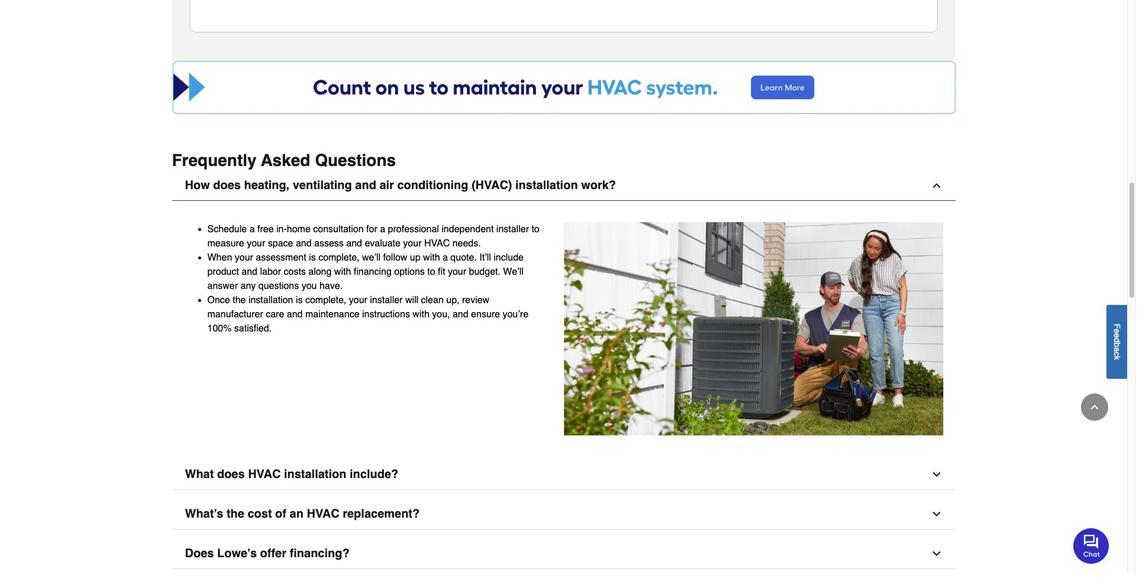 Task type: describe. For each thing, give the bounding box(es) containing it.
hvac inside button
[[248, 468, 281, 482]]

does lowe's offer financing? button
[[172, 540, 955, 570]]

1 horizontal spatial is
[[309, 253, 316, 263]]

needs.
[[452, 238, 481, 249]]

and up any
[[242, 267, 257, 277]]

and down the consultation
[[346, 238, 362, 249]]

0 vertical spatial with
[[423, 253, 440, 263]]

options
[[394, 267, 425, 277]]

0 vertical spatial complete,
[[318, 253, 359, 263]]

for
[[366, 224, 377, 235]]

any
[[241, 281, 256, 292]]

how does heating, ventilating and air conditioning (hvac) installation work? button
[[172, 171, 955, 201]]

the inside button
[[227, 508, 244, 521]]

1 horizontal spatial installer
[[496, 224, 529, 235]]

measure
[[207, 238, 244, 249]]

what
[[185, 468, 214, 482]]

count on us to maintain your h v a c system. image
[[172, 61, 955, 114]]

schedule
[[207, 224, 247, 235]]

1 e from the top
[[1112, 329, 1122, 334]]

up,
[[446, 295, 459, 306]]

have.
[[319, 281, 343, 292]]

budget.
[[469, 267, 501, 277]]

c
[[1112, 352, 1122, 356]]

review
[[462, 295, 489, 306]]

the inside 'schedule a free in-home consultation for a professional independent installer to measure your space and assess and evaluate your hvac needs. when your assessment is complete, we'll follow up with a quote. it'll include product and labor costs along with financing options to fit your budget. we'll answer any questions you have. once the installation is complete, your installer will clean up, review manufacturer care and maintenance instructions with you, and ensure you're 100% satisfied.'
[[233, 295, 246, 306]]

d
[[1112, 338, 1122, 343]]

frequently asked questions
[[172, 151, 396, 170]]

b
[[1112, 343, 1122, 347]]

chevron down image
[[930, 509, 942, 521]]

schedule a free in-home consultation for a professional independent installer to measure your space and assess and evaluate your hvac needs. when your assessment is complete, we'll follow up with a quote. it'll include product and labor costs along with financing options to fit your budget. we'll answer any questions you have. once the installation is complete, your installer will clean up, review manufacturer care and maintenance instructions with you, and ensure you're 100% satisfied.
[[207, 224, 539, 334]]

k
[[1112, 356, 1122, 360]]

your down free
[[247, 238, 265, 249]]

f
[[1112, 324, 1122, 329]]

maintenance
[[305, 309, 359, 320]]

follow
[[383, 253, 407, 263]]

chevron up image
[[1089, 402, 1101, 414]]

2 vertical spatial with
[[413, 309, 429, 320]]

does lowe's offer financing?
[[185, 547, 349, 561]]

does
[[185, 547, 214, 561]]

how does heating, ventilating and air conditioning (hvac) installation work?
[[185, 179, 616, 192]]

along
[[308, 267, 332, 277]]

financing
[[354, 267, 392, 277]]

what's
[[185, 508, 223, 521]]

chevron down image for does lowe's offer financing?
[[930, 548, 942, 560]]

in-
[[276, 224, 287, 235]]

chevron up image
[[930, 180, 942, 192]]

financing?
[[290, 547, 349, 561]]

offer
[[260, 547, 286, 561]]

include
[[494, 253, 524, 263]]

replacement?
[[343, 508, 420, 521]]

what's the cost of an hvac replacement?
[[185, 508, 420, 521]]

free
[[257, 224, 274, 235]]

conditioning
[[397, 179, 468, 192]]

instructions
[[362, 309, 410, 320]]

asked
[[261, 151, 310, 170]]

and right care on the left
[[287, 309, 303, 320]]

0 horizontal spatial installer
[[370, 295, 403, 306]]

what does hvac installation include?
[[185, 468, 398, 482]]

home
[[287, 224, 311, 235]]

what's the cost of an hvac replacement? button
[[172, 500, 955, 530]]

independent
[[442, 224, 494, 235]]

assessment
[[256, 253, 306, 263]]

hvac inside 'schedule a free in-home consultation for a professional independent installer to measure your space and assess and evaluate your hvac needs. when your assessment is complete, we'll follow up with a quote. it'll include product and labor costs along with financing options to fit your budget. we'll answer any questions you have. once the installation is complete, your installer will clean up, review manufacturer care and maintenance instructions with you, and ensure you're 100% satisfied.'
[[424, 238, 450, 249]]

air
[[380, 179, 394, 192]]

f e e d b a c k
[[1112, 324, 1122, 360]]



Task type: locate. For each thing, give the bounding box(es) containing it.
to left fit
[[427, 267, 435, 277]]

an
[[290, 508, 303, 521]]

fit
[[438, 267, 445, 277]]

does
[[213, 179, 241, 192], [217, 468, 245, 482]]

1 vertical spatial installer
[[370, 295, 403, 306]]

e
[[1112, 329, 1122, 334], [1112, 334, 1122, 338]]

and inside button
[[355, 179, 376, 192]]

you're
[[503, 309, 528, 320]]

1 chevron down image from the top
[[930, 469, 942, 481]]

and down up,
[[453, 309, 468, 320]]

evaluate
[[365, 238, 401, 249]]

e up 'b'
[[1112, 334, 1122, 338]]

the
[[233, 295, 246, 306], [227, 508, 244, 521]]

a lowe's project specialist discussing paperwork with a female customer outside by an h v a c unit. image
[[564, 222, 943, 436]]

cost
[[248, 508, 272, 521]]

0 horizontal spatial is
[[296, 295, 303, 306]]

satisfied.
[[234, 324, 272, 334]]

with
[[423, 253, 440, 263], [334, 267, 351, 277], [413, 309, 429, 320]]

labor
[[260, 267, 281, 277]]

chevron down image
[[930, 469, 942, 481], [930, 548, 942, 560]]

1 vertical spatial installation
[[248, 295, 293, 306]]

a left free
[[249, 224, 255, 235]]

answer
[[207, 281, 238, 292]]

2 chevron down image from the top
[[930, 548, 942, 560]]

0 vertical spatial hvac
[[424, 238, 450, 249]]

space
[[268, 238, 293, 249]]

with down will
[[413, 309, 429, 320]]

of
[[275, 508, 286, 521]]

does for how
[[213, 179, 241, 192]]

scroll to top element
[[1081, 394, 1108, 421]]

0 vertical spatial does
[[213, 179, 241, 192]]

how
[[185, 179, 210, 192]]

installation left work? at the top right
[[515, 179, 578, 192]]

0 vertical spatial the
[[233, 295, 246, 306]]

up
[[410, 253, 420, 263]]

hvac down professional
[[424, 238, 450, 249]]

1 vertical spatial with
[[334, 267, 351, 277]]

complete, down assess
[[318, 253, 359, 263]]

2 vertical spatial installation
[[284, 468, 346, 482]]

the left cost
[[227, 508, 244, 521]]

to down how does heating, ventilating and air conditioning (hvac) installation work? button
[[532, 224, 539, 235]]

is down you
[[296, 295, 303, 306]]

chevron down image inside does lowe's offer financing? button
[[930, 548, 942, 560]]

installer up include
[[496, 224, 529, 235]]

chevron down image for what does hvac installation include?
[[930, 469, 942, 481]]

0 vertical spatial to
[[532, 224, 539, 235]]

consultation
[[313, 224, 364, 235]]

hvac up cost
[[248, 468, 281, 482]]

100%
[[207, 324, 232, 334]]

0 vertical spatial is
[[309, 253, 316, 263]]

hvac right an
[[307, 508, 339, 521]]

complete, down have.
[[305, 295, 346, 306]]

hvac inside button
[[307, 508, 339, 521]]

chat invite button image
[[1073, 528, 1109, 564]]

chevron down image up chevron down image
[[930, 469, 942, 481]]

include?
[[350, 468, 398, 482]]

your up maintenance
[[349, 295, 367, 306]]

installation up what's the cost of an hvac replacement?
[[284, 468, 346, 482]]

to
[[532, 224, 539, 235], [427, 267, 435, 277]]

1 vertical spatial to
[[427, 267, 435, 277]]

f e e d b a c k button
[[1106, 305, 1127, 379]]

frequently
[[172, 151, 257, 170]]

2 e from the top
[[1112, 334, 1122, 338]]

installation inside 'schedule a free in-home consultation for a professional independent installer to measure your space and assess and evaluate your hvac needs. when your assessment is complete, we'll follow up with a quote. it'll include product and labor costs along with financing options to fit your budget. we'll answer any questions you have. once the installation is complete, your installer will clean up, review manufacturer care and maintenance instructions with you, and ensure you're 100% satisfied.'
[[248, 295, 293, 306]]

installer up the instructions
[[370, 295, 403, 306]]

installer
[[496, 224, 529, 235], [370, 295, 403, 306]]

is up along
[[309, 253, 316, 263]]

chevron down image down chevron down image
[[930, 548, 942, 560]]

installation
[[515, 179, 578, 192], [248, 295, 293, 306], [284, 468, 346, 482]]

a up k
[[1112, 347, 1122, 352]]

your
[[247, 238, 265, 249], [403, 238, 422, 249], [235, 253, 253, 263], [448, 267, 466, 277], [349, 295, 367, 306]]

does inside button
[[213, 179, 241, 192]]

a right for
[[380, 224, 385, 235]]

a up fit
[[443, 253, 448, 263]]

1 horizontal spatial to
[[532, 224, 539, 235]]

lowe's
[[217, 547, 257, 561]]

it'll
[[479, 253, 491, 263]]

manufacturer
[[207, 309, 263, 320]]

and left air
[[355, 179, 376, 192]]

we'll
[[503, 267, 523, 277]]

0 horizontal spatial to
[[427, 267, 435, 277]]

work?
[[581, 179, 616, 192]]

does down frequently
[[213, 179, 241, 192]]

1 horizontal spatial hvac
[[307, 508, 339, 521]]

professional
[[388, 224, 439, 235]]

is
[[309, 253, 316, 263], [296, 295, 303, 306]]

questions
[[315, 151, 396, 170]]

does inside button
[[217, 468, 245, 482]]

and down home
[[296, 238, 312, 249]]

1 vertical spatial hvac
[[248, 468, 281, 482]]

installation up care on the left
[[248, 295, 293, 306]]

does for what
[[217, 468, 245, 482]]

costs
[[284, 267, 306, 277]]

your right fit
[[448, 267, 466, 277]]

you
[[302, 281, 317, 292]]

0 horizontal spatial hvac
[[248, 468, 281, 482]]

will
[[405, 295, 418, 306]]

1 vertical spatial does
[[217, 468, 245, 482]]

ventilating
[[293, 179, 352, 192]]

installation inside button
[[284, 468, 346, 482]]

0 vertical spatial installer
[[496, 224, 529, 235]]

1 vertical spatial complete,
[[305, 295, 346, 306]]

2 vertical spatial hvac
[[307, 508, 339, 521]]

hvac
[[424, 238, 450, 249], [248, 468, 281, 482], [307, 508, 339, 521]]

what does hvac installation include? button
[[172, 460, 955, 491]]

0 vertical spatial installation
[[515, 179, 578, 192]]

(hvac)
[[472, 179, 512, 192]]

2 horizontal spatial hvac
[[424, 238, 450, 249]]

quote.
[[450, 253, 477, 263]]

heating,
[[244, 179, 289, 192]]

questions
[[258, 281, 299, 292]]

and
[[355, 179, 376, 192], [296, 238, 312, 249], [346, 238, 362, 249], [242, 267, 257, 277], [287, 309, 303, 320], [453, 309, 468, 320]]

once
[[207, 295, 230, 306]]

1 vertical spatial the
[[227, 508, 244, 521]]

chevron down image inside what does hvac installation include? button
[[930, 469, 942, 481]]

when
[[207, 253, 232, 263]]

0 vertical spatial chevron down image
[[930, 469, 942, 481]]

complete,
[[318, 253, 359, 263], [305, 295, 346, 306]]

care
[[266, 309, 284, 320]]

clean
[[421, 295, 444, 306]]

product
[[207, 267, 239, 277]]

1 vertical spatial chevron down image
[[930, 548, 942, 560]]

a inside button
[[1112, 347, 1122, 352]]

with right up
[[423, 253, 440, 263]]

your down professional
[[403, 238, 422, 249]]

we'll
[[362, 253, 380, 263]]

1 vertical spatial is
[[296, 295, 303, 306]]

does right what
[[217, 468, 245, 482]]

your down measure
[[235, 253, 253, 263]]

you,
[[432, 309, 450, 320]]

with up have.
[[334, 267, 351, 277]]

e up d
[[1112, 329, 1122, 334]]

assess
[[314, 238, 344, 249]]

the up the manufacturer
[[233, 295, 246, 306]]

installation inside button
[[515, 179, 578, 192]]

ensure
[[471, 309, 500, 320]]

a
[[249, 224, 255, 235], [380, 224, 385, 235], [443, 253, 448, 263], [1112, 347, 1122, 352]]



Task type: vqa. For each thing, say whether or not it's contained in the screenshot.
that
no



